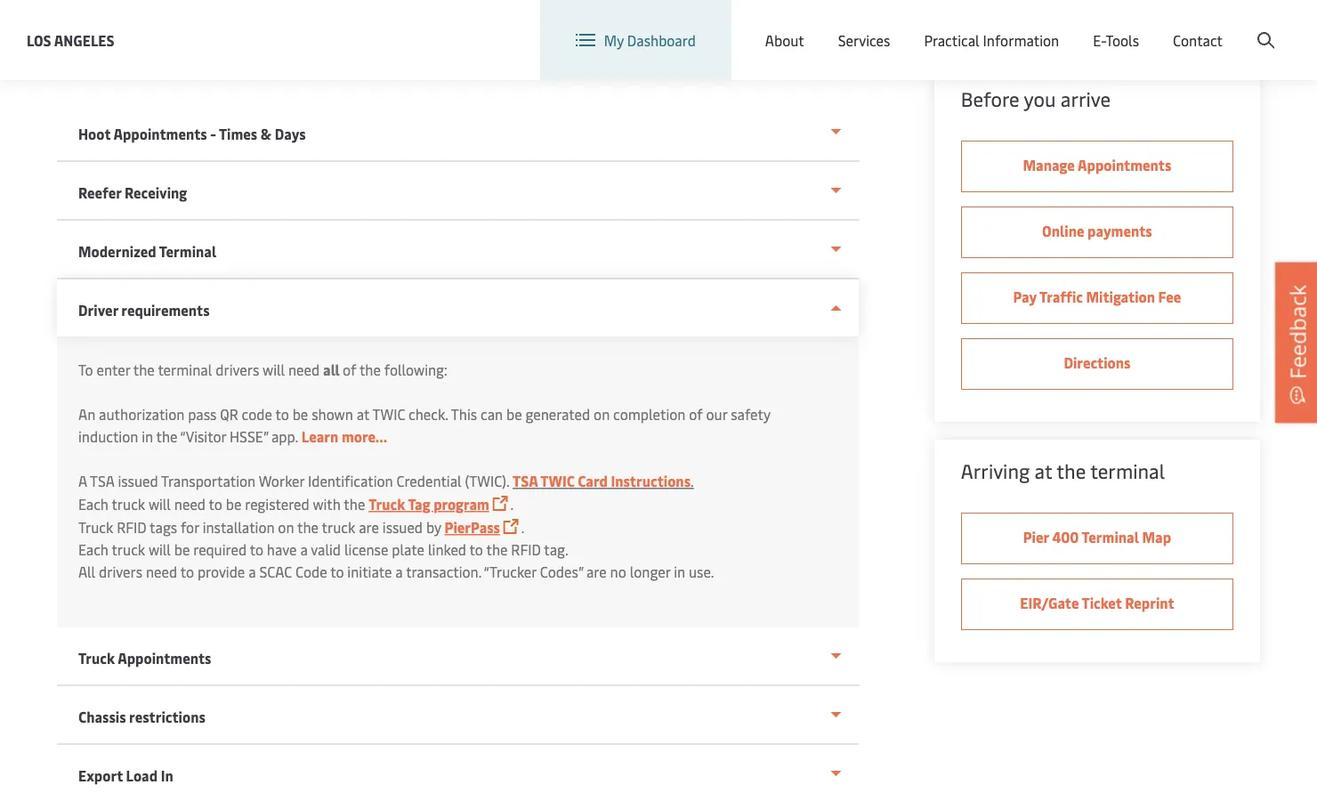 Task type: describe. For each thing, give the bounding box(es) containing it.
arriving at the terminal
[[961, 458, 1166, 484]]

modernized
[[78, 242, 156, 261]]

contact button
[[1174, 0, 1223, 80]]

the inside an authorization pass qr code to be shown at twic check. this can be generated on completion of our safety induction in the "visitor hsse" app.
[[156, 427, 178, 446]]

scac
[[259, 562, 292, 581]]

eir/gate
[[1021, 593, 1080, 613]]

0 vertical spatial of
[[343, 360, 356, 379]]

this
[[451, 405, 477, 424]]

reefer receiving button
[[57, 162, 860, 221]]

my dashboard
[[604, 30, 696, 50]]

restrictions
[[129, 707, 205, 727]]

directions link
[[961, 338, 1234, 390]]

reprint
[[1126, 593, 1175, 613]]

driver requirements button
[[57, 280, 860, 337]]

identification
[[308, 471, 393, 491]]

with
[[313, 495, 341, 514]]

pay traffic mitigation fee
[[1014, 287, 1182, 306]]

export load in button
[[57, 745, 860, 801]]

at inside an authorization pass qr code to be shown at twic check. this can be generated on completion of our safety induction in the "visitor hsse" app.
[[357, 405, 370, 424]]

truck inside . truck rfid tags for installation on the truck are issued by
[[322, 518, 356, 537]]

create
[[1187, 16, 1228, 36]]

los
[[27, 30, 51, 49]]

"visitor
[[180, 427, 226, 446]]

eir/gate ticket reprint
[[1021, 593, 1175, 613]]

1 horizontal spatial drivers
[[216, 360, 259, 379]]

pay traffic mitigation fee link
[[961, 272, 1234, 324]]

0 horizontal spatial a
[[249, 562, 256, 581]]

eir/gate ticket reprint link
[[961, 579, 1234, 630]]

login
[[1140, 16, 1175, 36]]

truck appointments button
[[57, 628, 860, 686]]

login / create account link
[[1107, 0, 1284, 53]]

before
[[961, 85, 1020, 112]]

the right 'enter'
[[133, 360, 155, 379]]

are inside . truck rfid tags for installation on the truck are issued by
[[359, 518, 379, 537]]

rfid inside . truck rfid tags for installation on the truck are issued by
[[117, 518, 146, 537]]

switch
[[817, 16, 859, 36]]

payments
[[1088, 221, 1153, 240]]

driver requirements
[[78, 301, 210, 320]]

appointments for manage
[[1078, 155, 1172, 175]]

manage
[[1024, 155, 1076, 175]]

drivers inside . each truck will be required to have a valid license plate linked to the rfid tag. all drivers need to provide a scac code to initiate a transaction. "trucker codes" are no longer in use.
[[99, 562, 143, 581]]

no
[[610, 562, 627, 581]]

location
[[862, 16, 917, 36]]

menu
[[1019, 17, 1055, 36]]

400
[[1053, 528, 1080, 547]]

generated
[[526, 405, 590, 424]]

twic for at
[[373, 405, 405, 424]]

manage appointments link
[[961, 141, 1234, 192]]

chassis
[[78, 707, 126, 727]]

plate
[[392, 540, 425, 559]]

appointments for hoot
[[113, 124, 207, 143]]

the inside . truck rfid tags for installation on the truck are issued by
[[297, 518, 319, 537]]

my
[[604, 30, 624, 50]]

truck inside . each truck will be required to have a valid license plate linked to the rfid tag. all drivers need to provide a scac code to initiate a transaction. "trucker codes" are no longer in use.
[[112, 540, 145, 559]]

to left provide
[[180, 562, 194, 581]]

hoot
[[78, 124, 111, 143]]

1 tsa from the left
[[90, 471, 114, 491]]

the inside a tsa issued transportation worker identification credential (twic). tsa twic card instructions . each truck will need to be registered with the
[[344, 495, 365, 514]]

pay
[[1014, 287, 1037, 306]]

times
[[219, 124, 258, 143]]

use.
[[689, 562, 714, 581]]

all
[[78, 562, 95, 581]]

global
[[974, 17, 1015, 36]]

code
[[296, 562, 327, 581]]

pier
[[1024, 528, 1049, 547]]

to down the valid
[[330, 562, 344, 581]]

tag
[[408, 495, 431, 514]]

hoot appointments - times & days
[[78, 124, 306, 143]]

twic for tsa
[[541, 471, 575, 491]]

&
[[261, 124, 272, 143]]

have
[[267, 540, 297, 559]]

rfid inside . each truck will be required to have a valid license plate linked to the rfid tag. all drivers need to provide a scac code to initiate a transaction. "trucker codes" are no longer in use.
[[511, 540, 541, 559]]

. for . each truck will be required to have a valid license plate linked to the rfid tag. all drivers need to provide a scac code to initiate a transaction. "trucker codes" are no longer in use.
[[522, 518, 525, 537]]

will inside a tsa issued transportation worker identification credential (twic). tsa twic card instructions . each truck will need to be registered with the
[[149, 495, 171, 514]]

qr
[[220, 405, 238, 424]]

online payments
[[1043, 221, 1153, 240]]

truck for truck tag program
[[369, 495, 405, 514]]

all
[[323, 360, 340, 379]]

learn more...
[[298, 427, 390, 446]]

truck for truck appointments
[[78, 649, 115, 668]]

in inside . each truck will be required to have a valid license plate linked to the rfid tag. all drivers need to provide a scac code to initiate a transaction. "trucker codes" are no longer in use.
[[674, 562, 686, 581]]

arriving
[[961, 458, 1030, 484]]

pierpass link
[[445, 518, 500, 537]]

receiving
[[125, 183, 187, 202]]

registered
[[245, 495, 310, 514]]

learn more... link
[[298, 427, 390, 446]]

0 vertical spatial will
[[263, 360, 285, 379]]

manage appointments
[[1024, 155, 1172, 175]]

reefer
[[78, 183, 121, 202]]

2 horizontal spatial a
[[396, 562, 403, 581]]

license
[[345, 540, 389, 559]]

pierpass
[[445, 518, 500, 537]]

required
[[193, 540, 247, 559]]

1 horizontal spatial a
[[300, 540, 308, 559]]

/
[[1178, 16, 1184, 36]]

truck inside a tsa issued transportation worker identification credential (twic). tsa twic card instructions . each truck will need to be registered with the
[[112, 495, 145, 514]]

requirements
[[121, 301, 210, 320]]

my dashboard button
[[576, 0, 696, 80]]

truck appointments
[[78, 649, 211, 668]]

online payments link
[[961, 207, 1234, 258]]

safety
[[731, 405, 771, 424]]

online
[[1043, 221, 1085, 240]]

initiate
[[348, 562, 392, 581]]

arrive
[[1061, 85, 1111, 112]]

angeles
[[54, 30, 114, 49]]

1 horizontal spatial at
[[1035, 458, 1053, 484]]

credential
[[397, 471, 462, 491]]



Task type: locate. For each thing, give the bounding box(es) containing it.
export load in
[[78, 766, 173, 785]]

authorization
[[99, 405, 185, 424]]

to up app.
[[276, 405, 289, 424]]

1 each from the top
[[78, 495, 109, 514]]

0 horizontal spatial drivers
[[99, 562, 143, 581]]

2 vertical spatial appointments
[[118, 649, 211, 668]]

on
[[594, 405, 610, 424], [278, 518, 294, 537]]

1 vertical spatial issued
[[383, 518, 423, 537]]

are inside . each truck will be required to have a valid license plate linked to the rfid tag. all drivers need to provide a scac code to initiate a transaction. "trucker codes" are no longer in use.
[[587, 562, 607, 581]]

0 vertical spatial in
[[142, 427, 153, 446]]

be down for
[[174, 540, 190, 559]]

need up for
[[174, 495, 206, 514]]

worker
[[259, 471, 305, 491]]

0 horizontal spatial at
[[357, 405, 370, 424]]

a tsa issued transportation worker identification credential (twic). tsa twic card instructions . each truck will need to be registered with the
[[78, 471, 694, 514]]

1 horizontal spatial terminal
[[1082, 528, 1140, 547]]

feedback button
[[1276, 263, 1318, 423]]

in
[[161, 766, 173, 785]]

1 vertical spatial in
[[674, 562, 686, 581]]

0 vertical spatial on
[[594, 405, 610, 424]]

each down "a"
[[78, 495, 109, 514]]

los angeles
[[27, 30, 114, 49]]

following:
[[384, 360, 448, 379]]

tags
[[150, 518, 177, 537]]

tools
[[1106, 30, 1140, 50]]

to
[[276, 405, 289, 424], [209, 495, 222, 514], [250, 540, 263, 559], [470, 540, 483, 559], [180, 562, 194, 581], [330, 562, 344, 581]]

appointments up payments
[[1078, 155, 1172, 175]]

the up 400
[[1057, 458, 1086, 484]]

terminal inside 'link'
[[1082, 528, 1140, 547]]

services button
[[838, 0, 891, 80]]

will inside . each truck will be required to have a valid license plate linked to the rfid tag. all drivers need to provide a scac code to initiate a transaction. "trucker codes" are no longer in use.
[[149, 540, 171, 559]]

0 vertical spatial truck
[[369, 495, 405, 514]]

about button
[[766, 0, 805, 80]]

shown
[[312, 405, 353, 424]]

issued inside . truck rfid tags for installation on the truck are issued by
[[383, 518, 423, 537]]

modernized terminal
[[78, 242, 217, 261]]

linked
[[428, 540, 467, 559]]

1 vertical spatial terminal
[[1091, 458, 1166, 484]]

directions
[[1064, 353, 1131, 372]]

driver requirements element
[[57, 337, 860, 628]]

twic up more...
[[373, 405, 405, 424]]

a left scac
[[249, 562, 256, 581]]

. for . truck rfid tags for installation on the truck are issued by
[[511, 495, 514, 514]]

rfid left tags
[[117, 518, 146, 537]]

terminal up requirements
[[159, 242, 217, 261]]

completion
[[614, 405, 686, 424]]

drivers right all
[[99, 562, 143, 581]]

to down transportation
[[209, 495, 222, 514]]

about
[[766, 30, 805, 50]]

will up tags
[[149, 495, 171, 514]]

the down authorization
[[156, 427, 178, 446]]

. each truck will be required to have a valid license plate linked to the rfid tag. all drivers need to provide a scac code to initiate a transaction. "trucker codes" are no longer in use.
[[78, 518, 714, 581]]

1 horizontal spatial on
[[594, 405, 610, 424]]

2 vertical spatial need
[[146, 562, 177, 581]]

0 horizontal spatial twic
[[373, 405, 405, 424]]

tag.
[[544, 540, 569, 559]]

to inside a tsa issued transportation worker identification credential (twic). tsa twic card instructions . each truck will need to be registered with the
[[209, 495, 222, 514]]

0 horizontal spatial of
[[343, 360, 356, 379]]

each inside a tsa issued transportation worker identification credential (twic). tsa twic card instructions . each truck will need to be registered with the
[[78, 495, 109, 514]]

account
[[1231, 16, 1284, 36]]

traffic
[[1040, 287, 1084, 306]]

0 vertical spatial terminal
[[158, 360, 212, 379]]

information
[[984, 30, 1060, 50]]

global menu
[[974, 17, 1055, 36]]

need inside . each truck will be required to have a valid license plate linked to the rfid tag. all drivers need to provide a scac code to initiate a transaction. "trucker codes" are no longer in use.
[[146, 562, 177, 581]]

transportation
[[161, 471, 256, 491]]

rfid left 'tag.'
[[511, 540, 541, 559]]

the up the valid
[[297, 518, 319, 537]]

. inside . each truck will be required to have a valid license plate linked to the rfid tag. all drivers need to provide a scac code to initiate a transaction. "trucker codes" are no longer in use.
[[522, 518, 525, 537]]

1 horizontal spatial twic
[[541, 471, 575, 491]]

export
[[78, 766, 123, 785]]

a
[[300, 540, 308, 559], [249, 562, 256, 581], [396, 562, 403, 581]]

0 vertical spatial at
[[357, 405, 370, 424]]

truck inside dropdown button
[[78, 649, 115, 668]]

terminal for at
[[1091, 458, 1166, 484]]

0 vertical spatial twic
[[373, 405, 405, 424]]

be inside a tsa issued transportation worker identification credential (twic). tsa twic card instructions . each truck will need to be registered with the
[[226, 495, 242, 514]]

a down plate
[[396, 562, 403, 581]]

0 horizontal spatial issued
[[118, 471, 158, 491]]

0 horizontal spatial terminal
[[158, 360, 212, 379]]

be
[[293, 405, 308, 424], [507, 405, 522, 424], [226, 495, 242, 514], [174, 540, 190, 559]]

driver
[[78, 301, 118, 320]]

1 vertical spatial on
[[278, 518, 294, 537]]

learn
[[302, 427, 339, 446]]

in
[[142, 427, 153, 446], [674, 562, 686, 581]]

0 horizontal spatial tsa
[[90, 471, 114, 491]]

0 vertical spatial .
[[691, 471, 694, 491]]

twic
[[373, 405, 405, 424], [541, 471, 575, 491]]

1 horizontal spatial of
[[689, 405, 703, 424]]

on right generated
[[594, 405, 610, 424]]

in left 'use.'
[[674, 562, 686, 581]]

on up have
[[278, 518, 294, 537]]

e-tools
[[1094, 30, 1140, 50]]

of
[[343, 360, 356, 379], [689, 405, 703, 424]]

transaction. "trucker
[[406, 562, 537, 581]]

2 vertical spatial .
[[522, 518, 525, 537]]

at right arriving
[[1035, 458, 1053, 484]]

at up more...
[[357, 405, 370, 424]]

2 vertical spatial will
[[149, 540, 171, 559]]

1 horizontal spatial in
[[674, 562, 686, 581]]

truck left tag
[[369, 495, 405, 514]]

twic inside an authorization pass qr code to be shown at twic check. this can be generated on completion of our safety induction in the "visitor hsse" app.
[[373, 405, 405, 424]]

truck
[[112, 495, 145, 514], [322, 518, 356, 537], [112, 540, 145, 559]]

issued up tags
[[118, 471, 158, 491]]

be inside . each truck will be required to have a valid license plate linked to the rfid tag. all drivers need to provide a scac code to initiate a transaction. "trucker codes" are no longer in use.
[[174, 540, 190, 559]]

of right all
[[343, 360, 356, 379]]

1 vertical spatial will
[[149, 495, 171, 514]]

drivers up qr
[[216, 360, 259, 379]]

0 vertical spatial are
[[359, 518, 379, 537]]

provide
[[198, 562, 245, 581]]

1 vertical spatial .
[[511, 495, 514, 514]]

be right can
[[507, 405, 522, 424]]

in inside an authorization pass qr code to be shown at twic check. this can be generated on completion of our safety induction in the "visitor hsse" app.
[[142, 427, 153, 446]]

need inside a tsa issued transportation worker identification credential (twic). tsa twic card instructions . each truck will need to be registered with the
[[174, 495, 206, 514]]

1 vertical spatial at
[[1035, 458, 1053, 484]]

modernized terminal button
[[57, 221, 860, 280]]

1 vertical spatial rfid
[[511, 540, 541, 559]]

0 vertical spatial issued
[[118, 471, 158, 491]]

1 vertical spatial are
[[587, 562, 607, 581]]

the inside . each truck will be required to have a valid license plate linked to the rfid tag. all drivers need to provide a scac code to initiate a transaction. "trucker codes" are no longer in use.
[[487, 540, 508, 559]]

can
[[481, 405, 503, 424]]

twic left card
[[541, 471, 575, 491]]

a left the valid
[[300, 540, 308, 559]]

hoot appointments - times & days button
[[57, 103, 860, 162]]

ticket
[[1082, 593, 1122, 613]]

0 vertical spatial truck
[[112, 495, 145, 514]]

switch location button
[[788, 16, 917, 36]]

0 vertical spatial each
[[78, 495, 109, 514]]

appointments for truck
[[118, 649, 211, 668]]

to down pierpass link
[[470, 540, 483, 559]]

program
[[434, 495, 490, 514]]

e-
[[1094, 30, 1106, 50]]

tsa right (twic).
[[513, 471, 538, 491]]

are
[[359, 518, 379, 537], [587, 562, 607, 581]]

are up the license
[[359, 518, 379, 537]]

in down authorization
[[142, 427, 153, 446]]

tsa right "a"
[[90, 471, 114, 491]]

truck up chassis
[[78, 649, 115, 668]]

pier 400 terminal map link
[[961, 513, 1234, 565]]

be up installation in the bottom left of the page
[[226, 495, 242, 514]]

truck inside . truck rfid tags for installation on the truck are issued by
[[78, 518, 113, 537]]

0 horizontal spatial are
[[359, 518, 379, 537]]

los angeles link
[[27, 29, 114, 51]]

. truck rfid tags for installation on the truck are issued by
[[78, 495, 514, 537]]

are left no
[[587, 562, 607, 581]]

will up code
[[263, 360, 285, 379]]

1 vertical spatial appointments
[[1078, 155, 1172, 175]]

of left our
[[689, 405, 703, 424]]

terminal right 400
[[1082, 528, 1140, 547]]

induction
[[78, 427, 138, 446]]

0 vertical spatial need
[[288, 360, 320, 379]]

appointments up restrictions
[[118, 649, 211, 668]]

issued inside a tsa issued transportation worker identification credential (twic). tsa twic card instructions . each truck will need to be registered with the
[[118, 471, 158, 491]]

0 vertical spatial rfid
[[117, 518, 146, 537]]

1 vertical spatial twic
[[541, 471, 575, 491]]

0 horizontal spatial on
[[278, 518, 294, 537]]

0 vertical spatial drivers
[[216, 360, 259, 379]]

the down identification
[[344, 495, 365, 514]]

at
[[357, 405, 370, 424], [1035, 458, 1053, 484]]

codes"
[[540, 562, 583, 581]]

global menu button
[[935, 0, 1073, 53]]

card
[[578, 471, 608, 491]]

terminal inside driver requirements element
[[158, 360, 212, 379]]

1 vertical spatial drivers
[[99, 562, 143, 581]]

issued up plate
[[383, 518, 423, 537]]

1 horizontal spatial tsa
[[513, 471, 538, 491]]

1 horizontal spatial rfid
[[511, 540, 541, 559]]

1 vertical spatial terminal
[[1082, 528, 1140, 547]]

tsa twic card instructions link
[[513, 471, 691, 491]]

drivers
[[216, 360, 259, 379], [99, 562, 143, 581]]

1 horizontal spatial terminal
[[1091, 458, 1166, 484]]

2 vertical spatial truck
[[78, 649, 115, 668]]

terminal inside dropdown button
[[159, 242, 217, 261]]

0 horizontal spatial .
[[511, 495, 514, 514]]

be up app.
[[293, 405, 308, 424]]

truck up all
[[78, 518, 113, 537]]

instructions
[[611, 471, 691, 491]]

will
[[263, 360, 285, 379], [149, 495, 171, 514], [149, 540, 171, 559]]

twic inside a tsa issued transportation worker identification credential (twic). tsa twic card instructions . each truck will need to be registered with the
[[541, 471, 575, 491]]

. inside . truck rfid tags for installation on the truck are issued by
[[511, 495, 514, 514]]

need left all
[[288, 360, 320, 379]]

0 vertical spatial terminal
[[159, 242, 217, 261]]

need down tags
[[146, 562, 177, 581]]

0 horizontal spatial rfid
[[117, 518, 146, 537]]

1 horizontal spatial are
[[587, 562, 607, 581]]

truck tag program
[[369, 495, 490, 514]]

each up all
[[78, 540, 109, 559]]

0 vertical spatial appointments
[[113, 124, 207, 143]]

1 horizontal spatial .
[[522, 518, 525, 537]]

1 vertical spatial of
[[689, 405, 703, 424]]

1 vertical spatial truck
[[78, 518, 113, 537]]

the down pierpass link
[[487, 540, 508, 559]]

each inside . each truck will be required to have a valid license plate linked to the rfid tag. all drivers need to provide a scac code to initiate a transaction. "trucker codes" are no longer in use.
[[78, 540, 109, 559]]

the
[[133, 360, 155, 379], [360, 360, 381, 379], [156, 427, 178, 446], [1057, 458, 1086, 484], [344, 495, 365, 514], [297, 518, 319, 537], [487, 540, 508, 559]]

0 horizontal spatial in
[[142, 427, 153, 446]]

terminal up map
[[1091, 458, 1166, 484]]

on inside an authorization pass qr code to be shown at twic check. this can be generated on completion of our safety induction in the "visitor hsse" app.
[[594, 405, 610, 424]]

chassis restrictions button
[[57, 686, 860, 745]]

map
[[1143, 528, 1172, 547]]

appointments left -
[[113, 124, 207, 143]]

e-tools button
[[1094, 0, 1140, 80]]

longer
[[630, 562, 671, 581]]

terminal for enter
[[158, 360, 212, 379]]

to inside an authorization pass qr code to be shown at twic check. this can be generated on completion of our safety induction in the "visitor hsse" app.
[[276, 405, 289, 424]]

2 tsa from the left
[[513, 471, 538, 491]]

1 vertical spatial truck
[[322, 518, 356, 537]]

chassis restrictions
[[78, 707, 205, 727]]

terminal up pass
[[158, 360, 212, 379]]

days
[[275, 124, 306, 143]]

more...
[[342, 427, 387, 446]]

to left have
[[250, 540, 263, 559]]

2 horizontal spatial .
[[691, 471, 694, 491]]

0 horizontal spatial terminal
[[159, 242, 217, 261]]

2 each from the top
[[78, 540, 109, 559]]

the right all
[[360, 360, 381, 379]]

1 horizontal spatial issued
[[383, 518, 423, 537]]

.
[[691, 471, 694, 491], [511, 495, 514, 514], [522, 518, 525, 537]]

app.
[[271, 427, 298, 446]]

dashboard
[[628, 30, 696, 50]]

enter
[[97, 360, 130, 379]]

. inside a tsa issued transportation worker identification credential (twic). tsa twic card instructions . each truck will need to be registered with the
[[691, 471, 694, 491]]

2 vertical spatial truck
[[112, 540, 145, 559]]

truck
[[369, 495, 405, 514], [78, 518, 113, 537], [78, 649, 115, 668]]

on inside . truck rfid tags for installation on the truck are issued by
[[278, 518, 294, 537]]

1 vertical spatial each
[[78, 540, 109, 559]]

1 vertical spatial need
[[174, 495, 206, 514]]

will down tags
[[149, 540, 171, 559]]

of inside an authorization pass qr code to be shown at twic check. this can be generated on completion of our safety induction in the "visitor hsse" app.
[[689, 405, 703, 424]]

our
[[707, 405, 728, 424]]



Task type: vqa. For each thing, say whether or not it's contained in the screenshot.
to within A TSA issued Transportation Worker Identification Credential (TWIC). TSA TWIC Card Instructions . Each truck will need to be registered with the
yes



